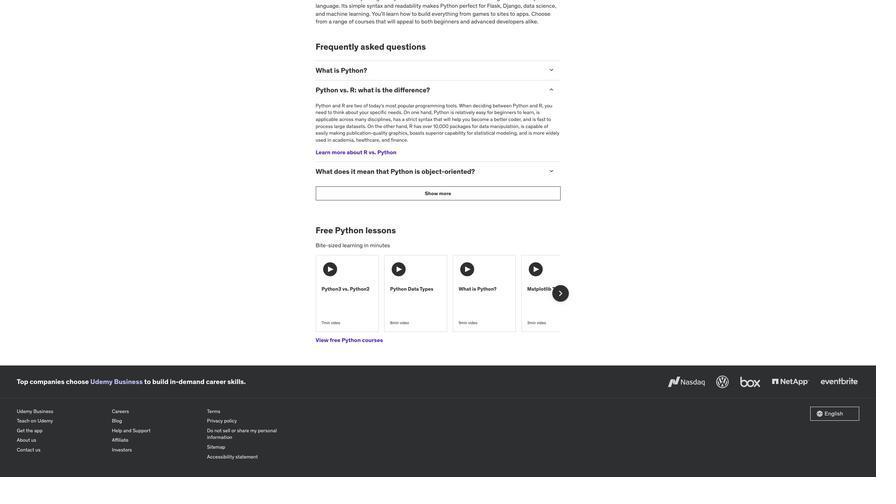 Task type: vqa. For each thing, say whether or not it's contained in the screenshot.
"Hero"
no



Task type: describe. For each thing, give the bounding box(es) containing it.
1 horizontal spatial r
[[364, 149, 368, 156]]

learn more about r vs. python
[[316, 149, 397, 156]]

when
[[459, 102, 472, 109]]

affiliate
[[112, 437, 128, 443]]

making
[[329, 130, 345, 136]]

demand
[[179, 378, 205, 386]]

0 horizontal spatial has
[[393, 116, 401, 122]]

0 vertical spatial udemy business link
[[90, 378, 143, 386]]

for down become
[[472, 123, 478, 129]]

manipulation,
[[490, 123, 520, 129]]

strict
[[406, 116, 417, 122]]

for inside take one of udemy's range of python courses and learn how to code using this incredibly useful language. its simple syntax and readability makes python perfect for flask, django, data science, and machine learning. you'll learn how to build everything from games to sites to apps. choose from a range of courses that will appeal to both beginners and advanced developers alike.
[[479, 2, 486, 9]]

app
[[34, 427, 43, 434]]

coder,
[[509, 116, 522, 122]]

of down learning.
[[349, 18, 354, 25]]

1 horizontal spatial a
[[402, 116, 405, 122]]

free python lessons
[[316, 225, 396, 236]]

django,
[[503, 2, 522, 9]]

better
[[494, 116, 508, 122]]

games
[[473, 10, 490, 17]]

is down coder,
[[521, 123, 525, 129]]

large
[[334, 123, 345, 129]]

get the app link
[[17, 426, 106, 436]]

and up 'think'
[[332, 102, 341, 109]]

to right the fast
[[547, 116, 551, 122]]

1 vertical spatial hand,
[[396, 123, 408, 129]]

sized
[[328, 242, 341, 249]]

help
[[452, 116, 461, 122]]

will inside "python and r are two of today's most popular programming tools. when deciding between python and r, you need to think about your specific needs. on one hand, python is relatively easy for beginners to learn, is applicable across many disciplines, has a strict syntax that will help you become a better coder, and is fast to process large datasets. on the other hand, r has over 10,000 packages for data manipulation, is capable of easily making publication-quality graphics, boasts superior capability for statistical modeling, and is more widely used in academia, healthcare, and finance."
[[444, 116, 451, 122]]

2 horizontal spatial r
[[409, 123, 413, 129]]

carousel element
[[316, 255, 584, 332]]

data inside take one of udemy's range of python courses and learn how to code using this incredibly useful language. its simple syntax and readability makes python perfect for flask, django, data science, and machine learning. you'll learn how to build everything from games to sites to apps. choose from a range of courses that will appeal to both beginners and advanced developers alike.
[[524, 2, 535, 9]]

and down quality
[[382, 137, 390, 143]]

view free python courses
[[316, 337, 383, 344]]

what is python? button
[[316, 66, 543, 75]]

frequently
[[316, 41, 359, 52]]

small image for what does it mean that python is object-oriented?
[[548, 167, 555, 174]]

what inside carousel element
[[459, 286, 471, 292]]

1 vertical spatial build
[[152, 378, 169, 386]]

information
[[207, 434, 232, 441]]

accessibility statement link
[[207, 452, 297, 462]]

used
[[316, 137, 326, 143]]

widely
[[546, 130, 560, 136]]

is right the what
[[375, 86, 381, 94]]

perfect
[[460, 2, 478, 9]]

small image inside "english" button
[[817, 410, 824, 417]]

vs. for r:
[[340, 86, 349, 94]]

what is python? inside carousel element
[[459, 286, 497, 292]]

0 horizontal spatial r
[[342, 102, 345, 109]]

0 horizontal spatial on
[[368, 123, 374, 129]]

contact us link
[[17, 445, 106, 455]]

learn
[[316, 149, 331, 156]]

is down tools.
[[451, 109, 454, 116]]

packages
[[450, 123, 471, 129]]

8min
[[390, 321, 399, 325]]

for right easy
[[487, 109, 493, 116]]

to down flask,
[[491, 10, 496, 17]]

academia,
[[333, 137, 355, 143]]

2 vertical spatial that
[[376, 167, 389, 176]]

fast
[[537, 116, 546, 122]]

view free python courses link
[[316, 332, 383, 349]]

teach
[[17, 418, 30, 424]]

today's
[[369, 102, 385, 109]]

get
[[17, 427, 25, 434]]

what for what is python? dropdown button
[[316, 66, 333, 75]]

applicable
[[316, 116, 338, 122]]

tutorial
[[553, 286, 570, 292]]

publication-
[[347, 130, 373, 136]]

over
[[423, 123, 432, 129]]

need
[[316, 109, 327, 116]]

that inside "python and r are two of today's most popular programming tools. when deciding between python and r, you need to think about your specific needs. on one hand, python is relatively easy for beginners to learn, is applicable across many disciplines, has a strict syntax that will help you become a better coder, and is fast to process large datasets. on the other hand, r has over 10,000 packages for data manipulation, is capable of easily making publication-quality graphics, boasts superior capability for statistical modeling, and is more widely used in academia, healthcare, and finance."
[[434, 116, 443, 122]]

matplotlib tutorial
[[527, 286, 570, 292]]

to left the both
[[415, 18, 420, 25]]

and down language.
[[316, 10, 325, 17]]

and down capable
[[519, 130, 528, 136]]

of up its
[[339, 0, 344, 1]]

boasts
[[410, 130, 425, 136]]

most
[[386, 102, 397, 109]]

next image
[[555, 288, 566, 299]]

developers
[[497, 18, 524, 25]]

not
[[215, 427, 222, 434]]

disciplines,
[[368, 116, 392, 122]]

1 vertical spatial us
[[35, 447, 41, 453]]

and up you'll
[[384, 2, 394, 9]]

2 vertical spatial courses
[[362, 337, 383, 344]]

python3
[[322, 286, 341, 292]]

is down r,
[[536, 109, 540, 116]]

my
[[250, 427, 257, 434]]

0 vertical spatial from
[[460, 10, 471, 17]]

1 vertical spatial vs.
[[369, 149, 376, 156]]

0 horizontal spatial you
[[463, 116, 470, 122]]

video for python2
[[331, 321, 340, 325]]

matplotlib
[[527, 286, 552, 292]]

4 video from the left
[[537, 321, 546, 325]]

readability
[[395, 2, 421, 9]]

1 vertical spatial udemy
[[17, 408, 32, 414]]

syntax inside "python and r are two of today's most popular programming tools. when deciding between python and r, you need to think about your specific needs. on one hand, python is relatively easy for beginners to learn, is applicable across many disciplines, has a strict syntax that will help you become a better coder, and is fast to process large datasets. on the other hand, r has over 10,000 packages for data manipulation, is capable of easily making publication-quality graphics, boasts superior capability for statistical modeling, and is more widely used in academia, healthcare, and finance."
[[419, 116, 433, 122]]

to up applicable
[[328, 109, 332, 116]]

more for learn more about r vs. python
[[332, 149, 346, 156]]

1 vertical spatial in
[[364, 242, 369, 249]]

what
[[358, 86, 374, 94]]

r:
[[350, 86, 357, 94]]

python vs. r: what is the difference?
[[316, 86, 430, 94]]

statement
[[236, 454, 258, 460]]

affiliate link
[[112, 436, 202, 445]]

easily
[[316, 130, 328, 136]]

english
[[825, 410, 844, 417]]

a inside take one of udemy's range of python courses and learn how to code using this incredibly useful language. its simple syntax and readability makes python perfect for flask, django, data science, and machine learning. you'll learn how to build everything from games to sites to apps. choose from a range of courses that will appeal to both beginners and advanced developers alike.
[[329, 18, 332, 25]]

python? inside carousel element
[[478, 286, 497, 292]]

sitemap link
[[207, 443, 297, 452]]

terms
[[207, 408, 220, 414]]

your
[[359, 109, 369, 116]]

bite-sized learning in minutes
[[316, 242, 390, 249]]

3min video
[[527, 321, 546, 325]]

the inside udemy business teach on udemy get the app about us contact us
[[26, 427, 33, 434]]

0 vertical spatial us
[[31, 437, 36, 443]]

careers blog help and support affiliate investors
[[112, 408, 151, 453]]

capability
[[445, 130, 466, 136]]

show more
[[425, 190, 451, 197]]

udemy business teach on udemy get the app about us contact us
[[17, 408, 53, 453]]

view
[[316, 337, 329, 344]]

capable
[[526, 123, 543, 129]]

0 vertical spatial on
[[404, 109, 410, 116]]

1 vertical spatial range
[[333, 18, 348, 25]]

learning
[[343, 242, 363, 249]]

0 vertical spatial what is python?
[[316, 66, 367, 75]]

english button
[[811, 407, 860, 421]]

about inside "python and r are two of today's most popular programming tools. when deciding between python and r, you need to think about your specific needs. on one hand, python is relatively easy for beginners to learn, is applicable across many disciplines, has a strict syntax that will help you become a better coder, and is fast to process large datasets. on the other hand, r has over 10,000 packages for data manipulation, is capable of easily making publication-quality graphics, boasts superior capability for statistical modeling, and is more widely used in academia, healthcare, and finance."
[[346, 109, 358, 116]]

is down capable
[[529, 130, 532, 136]]

code
[[473, 0, 485, 1]]

difference?
[[394, 86, 430, 94]]

2 horizontal spatial a
[[490, 116, 493, 122]]

personal
[[258, 427, 277, 434]]

of up the your
[[364, 102, 368, 109]]

what does it mean that python is object-oriented?
[[316, 167, 475, 176]]

1 vertical spatial has
[[414, 123, 422, 129]]

learning.
[[349, 10, 371, 17]]

to up perfect
[[467, 0, 472, 1]]

for down packages
[[467, 130, 473, 136]]

0 vertical spatial business
[[114, 378, 143, 386]]

in inside "python and r are two of today's most popular programming tools. when deciding between python and r, you need to think about your specific needs. on one hand, python is relatively easy for beginners to learn, is applicable across many disciplines, has a strict syntax that will help you become a better coder, and is fast to process large datasets. on the other hand, r has over 10,000 packages for data manipulation, is capable of easily making publication-quality graphics, boasts superior capability for statistical modeling, and is more widely used in academia, healthcare, and finance."
[[328, 137, 332, 143]]

alike.
[[526, 18, 539, 25]]

healthcare,
[[356, 137, 381, 143]]

0 vertical spatial python?
[[341, 66, 367, 75]]

quality
[[373, 130, 388, 136]]

teach on udemy link
[[17, 416, 106, 426]]



Task type: locate. For each thing, give the bounding box(es) containing it.
more inside button
[[439, 190, 451, 197]]

that right mean
[[376, 167, 389, 176]]

syntax up over
[[419, 116, 433, 122]]

0 horizontal spatial syntax
[[367, 2, 383, 9]]

to left in-
[[144, 378, 151, 386]]

0 vertical spatial in
[[328, 137, 332, 143]]

0 vertical spatial learn
[[441, 0, 454, 1]]

relatively
[[455, 109, 475, 116]]

one up strict at the left top of page
[[411, 109, 420, 116]]

more for show more
[[439, 190, 451, 197]]

the down disciplines,
[[375, 123, 382, 129]]

using
[[487, 0, 500, 1]]

0 horizontal spatial a
[[329, 18, 332, 25]]

box image
[[739, 374, 762, 390]]

learn more about r vs. python link
[[316, 149, 397, 156]]

video right 8min
[[400, 321, 409, 325]]

eventbrite image
[[819, 374, 860, 390]]

video right the 5min
[[468, 321, 478, 325]]

1 horizontal spatial on
[[404, 109, 410, 116]]

1 vertical spatial the
[[375, 123, 382, 129]]

data inside "python and r are two of today's most popular programming tools. when deciding between python and r, you need to think about your specific needs. on one hand, python is relatively easy for beginners to learn, is applicable across many disciplines, has a strict syntax that will help you become a better coder, and is fast to process large datasets. on the other hand, r has over 10,000 packages for data manipulation, is capable of easily making publication-quality graphics, boasts superior capability for statistical modeling, and is more widely used in academia, healthcare, and finance."
[[479, 123, 489, 129]]

0 vertical spatial small image
[[548, 67, 555, 74]]

science,
[[536, 2, 557, 9]]

careers
[[112, 408, 129, 414]]

investors
[[112, 447, 132, 453]]

what for what does it mean that python is object-oriented? dropdown button
[[316, 167, 333, 176]]

video for types
[[400, 321, 409, 325]]

contact
[[17, 447, 34, 453]]

1 horizontal spatial learn
[[441, 0, 454, 1]]

simple
[[349, 2, 366, 9]]

what is python?
[[316, 66, 367, 75], [459, 286, 497, 292]]

a
[[329, 18, 332, 25], [402, 116, 405, 122], [490, 116, 493, 122]]

3 video from the left
[[468, 321, 478, 325]]

syntax inside take one of udemy's range of python courses and learn how to code using this incredibly useful language. its simple syntax and readability makes python perfect for flask, django, data science, and machine learning. you'll learn how to build everything from games to sites to apps. choose from a range of courses that will appeal to both beginners and advanced developers alike.
[[367, 2, 383, 9]]

it
[[351, 167, 356, 176]]

from down language.
[[316, 18, 328, 25]]

1 vertical spatial courses
[[355, 18, 375, 25]]

show
[[425, 190, 438, 197]]

udemy business link up "careers"
[[90, 378, 143, 386]]

vs. for python2
[[342, 286, 349, 292]]

support
[[133, 427, 151, 434]]

1 vertical spatial data
[[479, 123, 489, 129]]

1 vertical spatial syntax
[[419, 116, 433, 122]]

on down disciplines,
[[368, 123, 374, 129]]

us right contact
[[35, 447, 41, 453]]

0 vertical spatial the
[[382, 86, 393, 94]]

0 vertical spatial build
[[418, 10, 431, 17]]

2 vertical spatial what
[[459, 286, 471, 292]]

learn,
[[523, 109, 535, 116]]

us
[[31, 437, 36, 443], [35, 447, 41, 453]]

and down perfect
[[461, 18, 470, 25]]

1 horizontal spatial what is python?
[[459, 286, 497, 292]]

1 vertical spatial business
[[33, 408, 53, 414]]

more
[[533, 130, 545, 136], [332, 149, 346, 156], [439, 190, 451, 197]]

1 vertical spatial learn
[[386, 10, 399, 17]]

asked
[[361, 41, 385, 52]]

one inside "python and r are two of today's most popular programming tools. when deciding between python and r, you need to think about your specific needs. on one hand, python is relatively easy for beginners to learn, is applicable across many disciplines, has a strict syntax that will help you become a better coder, and is fast to process large datasets. on the other hand, r has over 10,000 packages for data manipulation, is capable of easily making publication-quality graphics, boasts superior capability for statistical modeling, and is more widely used in academia, healthcare, and finance."
[[411, 109, 420, 116]]

more down capable
[[533, 130, 545, 136]]

easy
[[476, 109, 486, 116]]

are
[[346, 102, 353, 109]]

netapp image
[[771, 374, 811, 390]]

other
[[383, 123, 395, 129]]

will inside take one of udemy's range of python courses and learn how to code using this incredibly useful language. its simple syntax and readability makes python perfect for flask, django, data science, and machine learning. you'll learn how to build everything from games to sites to apps. choose from a range of courses that will appeal to both beginners and advanced developers alike.
[[387, 18, 396, 25]]

build left in-
[[152, 378, 169, 386]]

one
[[329, 0, 338, 1], [411, 109, 420, 116]]

1 horizontal spatial python?
[[478, 286, 497, 292]]

1 horizontal spatial from
[[460, 10, 471, 17]]

advanced
[[471, 18, 495, 25]]

from down perfect
[[460, 10, 471, 17]]

python inside carousel element
[[390, 286, 407, 292]]

1 horizontal spatial range
[[369, 0, 383, 1]]

business inside udemy business teach on udemy get the app about us contact us
[[33, 408, 53, 414]]

has up boasts on the top left of page
[[414, 123, 422, 129]]

help and support link
[[112, 426, 202, 436]]

of down the fast
[[544, 123, 548, 129]]

about down are on the top left of the page
[[346, 109, 358, 116]]

that up 10,000
[[434, 116, 443, 122]]

small image
[[548, 86, 555, 93]]

about down academia,
[[347, 149, 363, 156]]

the right get
[[26, 427, 33, 434]]

oriented?
[[445, 167, 475, 176]]

needs.
[[388, 109, 403, 116]]

2 vertical spatial small image
[[817, 410, 824, 417]]

of
[[339, 0, 344, 1], [384, 0, 389, 1], [349, 18, 354, 25], [364, 102, 368, 109], [544, 123, 548, 129]]

and inside careers blog help and support affiliate investors
[[123, 427, 132, 434]]

0 horizontal spatial learn
[[386, 10, 399, 17]]

1 vertical spatial from
[[316, 18, 328, 25]]

1 vertical spatial you
[[463, 116, 470, 122]]

a down machine
[[329, 18, 332, 25]]

accessibility
[[207, 454, 234, 460]]

and left r,
[[530, 102, 538, 109]]

1 vertical spatial one
[[411, 109, 420, 116]]

sell
[[223, 427, 230, 434]]

what up the 5min
[[459, 286, 471, 292]]

to down django,
[[510, 10, 515, 17]]

video for python?
[[468, 321, 478, 325]]

r
[[342, 102, 345, 109], [409, 123, 413, 129], [364, 149, 368, 156]]

us right about
[[31, 437, 36, 443]]

1 horizontal spatial you
[[545, 102, 553, 109]]

1 horizontal spatial udemy
[[38, 418, 53, 424]]

2 horizontal spatial udemy
[[90, 378, 113, 386]]

how up "appeal"
[[400, 10, 411, 17]]

hand, down programming
[[421, 109, 433, 116]]

and right help
[[123, 427, 132, 434]]

learn right you'll
[[386, 10, 399, 17]]

2 video from the left
[[400, 321, 409, 325]]

vs. left python2
[[342, 286, 349, 292]]

0 vertical spatial will
[[387, 18, 396, 25]]

0 horizontal spatial will
[[387, 18, 396, 25]]

1 horizontal spatial in
[[364, 242, 369, 249]]

2 vertical spatial more
[[439, 190, 451, 197]]

2 horizontal spatial more
[[533, 130, 545, 136]]

range up you'll
[[369, 0, 383, 1]]

1 horizontal spatial how
[[455, 0, 465, 1]]

help
[[112, 427, 122, 434]]

1 vertical spatial what
[[316, 167, 333, 176]]

build inside take one of udemy's range of python courses and learn how to code using this incredibly useful language. its simple syntax and readability makes python perfect for flask, django, data science, and machine learning. you'll learn how to build everything from games to sites to apps. choose from a range of courses that will appeal to both beginners and advanced developers alike.
[[418, 10, 431, 17]]

in right "used"
[[328, 137, 332, 143]]

vs. down healthcare,
[[369, 149, 376, 156]]

0 vertical spatial courses
[[410, 0, 429, 1]]

video right 3min
[[537, 321, 546, 325]]

r left are on the top left of the page
[[342, 102, 345, 109]]

does
[[334, 167, 350, 176]]

in-
[[170, 378, 179, 386]]

1 vertical spatial udemy business link
[[17, 407, 106, 416]]

how up perfect
[[455, 0, 465, 1]]

udemy right on
[[38, 418, 53, 424]]

one inside take one of udemy's range of python courses and learn how to code using this incredibly useful language. its simple syntax and readability makes python perfect for flask, django, data science, and machine learning. you'll learn how to build everything from games to sites to apps. choose from a range of courses that will appeal to both beginners and advanced developers alike.
[[329, 0, 338, 1]]

you
[[545, 102, 553, 109], [463, 116, 470, 122]]

is up capable
[[533, 116, 536, 122]]

beginners inside "python and r are two of today's most popular programming tools. when deciding between python and r, you need to think about your specific needs. on one hand, python is relatively easy for beginners to learn, is applicable across many disciplines, has a strict syntax that will help you become a better coder, and is fast to process large datasets. on the other hand, r has over 10,000 packages for data manipulation, is capable of easily making publication-quality graphics, boasts superior capability for statistical modeling, and is more widely used in academia, healthcare, and finance."
[[495, 109, 516, 116]]

modeling,
[[497, 130, 518, 136]]

sites
[[497, 10, 509, 17]]

0 vertical spatial vs.
[[340, 86, 349, 94]]

lessons
[[366, 225, 396, 236]]

privacy policy link
[[207, 416, 297, 426]]

small image for what is python?
[[548, 67, 555, 74]]

flask,
[[487, 2, 502, 9]]

top
[[17, 378, 28, 386]]

1 vertical spatial about
[[347, 149, 363, 156]]

that down you'll
[[376, 18, 386, 25]]

1 horizontal spatial syntax
[[419, 116, 433, 122]]

0 horizontal spatial range
[[333, 18, 348, 25]]

blog
[[112, 418, 122, 424]]

volkswagen image
[[715, 374, 731, 390]]

1 vertical spatial beginners
[[495, 109, 516, 116]]

companies
[[30, 378, 65, 386]]

superior
[[426, 130, 444, 136]]

0 vertical spatial beginners
[[434, 18, 459, 25]]

0 horizontal spatial how
[[400, 10, 411, 17]]

business
[[114, 378, 143, 386], [33, 408, 53, 414]]

free
[[316, 225, 333, 236]]

datasets.
[[346, 123, 366, 129]]

1 horizontal spatial more
[[439, 190, 451, 197]]

is down frequently
[[334, 66, 340, 75]]

machine
[[326, 10, 348, 17]]

has down 'needs.'
[[393, 116, 401, 122]]

1 horizontal spatial beginners
[[495, 109, 516, 116]]

1 vertical spatial python?
[[478, 286, 497, 292]]

free
[[330, 337, 341, 344]]

0 vertical spatial you
[[545, 102, 553, 109]]

what left the does
[[316, 167, 333, 176]]

1 horizontal spatial build
[[418, 10, 431, 17]]

r down healthcare,
[[364, 149, 368, 156]]

python2
[[350, 286, 370, 292]]

will up 10,000
[[444, 116, 451, 122]]

0 horizontal spatial one
[[329, 0, 338, 1]]

skills.
[[228, 378, 246, 386]]

to down "readability"
[[412, 10, 417, 17]]

of up you'll
[[384, 0, 389, 1]]

0 vertical spatial what
[[316, 66, 333, 75]]

2 vertical spatial r
[[364, 149, 368, 156]]

udemy up teach
[[17, 408, 32, 414]]

on down popular
[[404, 109, 410, 116]]

popular
[[398, 102, 414, 109]]

range down machine
[[333, 18, 348, 25]]

more right show
[[439, 190, 451, 197]]

1 horizontal spatial business
[[114, 378, 143, 386]]

careers link
[[112, 407, 202, 416]]

1 vertical spatial what is python?
[[459, 286, 497, 292]]

python and r are two of today's most popular programming tools. when deciding between python and r, you need to think about your specific needs. on one hand, python is relatively easy for beginners to learn, is applicable across many disciplines, has a strict syntax that will help you become a better coder, and is fast to process large datasets. on the other hand, r has over 10,000 packages for data manipulation, is capable of easily making publication-quality graphics, boasts superior capability for statistical modeling, and is more widely used in academia, healthcare, and finance.
[[316, 102, 560, 143]]

3min
[[527, 321, 536, 325]]

beginners down between in the top of the page
[[495, 109, 516, 116]]

a left better
[[490, 116, 493, 122]]

beginners inside take one of udemy's range of python courses and learn how to code using this incredibly useful language. its simple syntax and readability makes python perfect for flask, django, data science, and machine learning. you'll learn how to build everything from games to sites to apps. choose from a range of courses that will appeal to both beginners and advanced developers alike.
[[434, 18, 459, 25]]

0 vertical spatial data
[[524, 2, 535, 9]]

nasdaq image
[[667, 374, 707, 390]]

0 vertical spatial range
[[369, 0, 383, 1]]

data up statistical
[[479, 123, 489, 129]]

take
[[316, 0, 327, 1]]

video
[[331, 321, 340, 325], [400, 321, 409, 325], [468, 321, 478, 325], [537, 321, 546, 325]]

0 horizontal spatial udemy
[[17, 408, 32, 414]]

1 vertical spatial on
[[368, 123, 374, 129]]

incredibly
[[512, 0, 536, 1]]

in left minutes
[[364, 242, 369, 249]]

will left "appeal"
[[387, 18, 396, 25]]

career
[[206, 378, 226, 386]]

0 vertical spatial more
[[533, 130, 545, 136]]

udemy business link up get the app link
[[17, 407, 106, 416]]

0 vertical spatial hand,
[[421, 109, 433, 116]]

terms privacy policy do not sell or share my personal information sitemap accessibility statement
[[207, 408, 277, 460]]

0 horizontal spatial from
[[316, 18, 328, 25]]

and
[[431, 0, 440, 1], [384, 2, 394, 9], [316, 10, 325, 17], [461, 18, 470, 25], [332, 102, 341, 109], [530, 102, 538, 109], [523, 116, 531, 122], [519, 130, 528, 136], [382, 137, 390, 143], [123, 427, 132, 434]]

1 horizontal spatial will
[[444, 116, 451, 122]]

0 vertical spatial syntax
[[367, 2, 383, 9]]

is inside carousel element
[[472, 286, 476, 292]]

data down incredibly
[[524, 2, 535, 9]]

hand, up graphics,
[[396, 123, 408, 129]]

range
[[369, 0, 383, 1], [333, 18, 348, 25]]

is left object-
[[415, 167, 420, 176]]

0 vertical spatial one
[[329, 0, 338, 1]]

makes
[[423, 2, 439, 9]]

for down code
[[479, 2, 486, 9]]

0 horizontal spatial what is python?
[[316, 66, 367, 75]]

0 vertical spatial how
[[455, 0, 465, 1]]

bite-
[[316, 242, 328, 249]]

0 horizontal spatial business
[[33, 408, 53, 414]]

0 horizontal spatial beginners
[[434, 18, 459, 25]]

r down strict at the left top of page
[[409, 123, 413, 129]]

vs. left r:
[[340, 86, 349, 94]]

1 vertical spatial small image
[[548, 167, 555, 174]]

beginners down everything
[[434, 18, 459, 25]]

to
[[467, 0, 472, 1], [412, 10, 417, 17], [491, 10, 496, 17], [510, 10, 515, 17], [415, 18, 420, 25], [328, 109, 332, 116], [518, 109, 522, 116], [547, 116, 551, 122], [144, 378, 151, 386]]

more down academia,
[[332, 149, 346, 156]]

you down relatively
[[463, 116, 470, 122]]

that inside take one of udemy's range of python courses and learn how to code using this incredibly useful language. its simple syntax and readability makes python perfect for flask, django, data science, and machine learning. you'll learn how to build everything from games to sites to apps. choose from a range of courses that will appeal to both beginners and advanced developers alike.
[[376, 18, 386, 25]]

to up coder,
[[518, 109, 522, 116]]

build up the both
[[418, 10, 431, 17]]

0 horizontal spatial data
[[479, 123, 489, 129]]

vs. inside carousel element
[[342, 286, 349, 292]]

and up makes
[[431, 0, 440, 1]]

more inside "python and r are two of today's most popular programming tools. when deciding between python and r, you need to think about your specific needs. on one hand, python is relatively easy for beginners to learn, is applicable across many disciplines, has a strict syntax that will help you become a better coder, and is fast to process large datasets. on the other hand, r has over 10,000 packages for data manipulation, is capable of easily making publication-quality graphics, boasts superior capability for statistical modeling, and is more widely used in academia, healthcare, and finance."
[[533, 130, 545, 136]]

hand,
[[421, 109, 433, 116], [396, 123, 408, 129]]

python3 vs. python2
[[322, 286, 370, 292]]

udemy right choose at the bottom left of page
[[90, 378, 113, 386]]

0 vertical spatial has
[[393, 116, 401, 122]]

is up 5min video
[[472, 286, 476, 292]]

everything
[[432, 10, 458, 17]]

0 vertical spatial about
[[346, 109, 358, 116]]

programming
[[416, 102, 445, 109]]

1 vertical spatial will
[[444, 116, 451, 122]]

1 vertical spatial more
[[332, 149, 346, 156]]

what down frequently
[[316, 66, 333, 75]]

1 video from the left
[[331, 321, 340, 325]]

the inside "python and r are two of today's most popular programming tools. when deciding between python and r, you need to think about your specific needs. on one hand, python is relatively easy for beginners to learn, is applicable across many disciplines, has a strict syntax that will help you become a better coder, and is fast to process large datasets. on the other hand, r has over 10,000 packages for data manipulation, is capable of easily making publication-quality graphics, boasts superior capability for statistical modeling, and is more widely used in academia, healthcare, and finance."
[[375, 123, 382, 129]]

2 vertical spatial the
[[26, 427, 33, 434]]

business up "careers"
[[114, 378, 143, 386]]

7min
[[322, 321, 330, 325]]

two
[[354, 102, 362, 109]]

1 horizontal spatial has
[[414, 123, 422, 129]]

a left strict at the left top of page
[[402, 116, 405, 122]]

small image
[[548, 67, 555, 74], [548, 167, 555, 174], [817, 410, 824, 417]]

finance.
[[391, 137, 408, 143]]

1 vertical spatial how
[[400, 10, 411, 17]]

python?
[[341, 66, 367, 75], [478, 286, 497, 292]]

minutes
[[370, 242, 390, 249]]

video right 7min
[[331, 321, 340, 325]]

you right r,
[[545, 102, 553, 109]]

0 horizontal spatial build
[[152, 378, 169, 386]]

you'll
[[372, 10, 385, 17]]

what does it mean that python is object-oriented? button
[[316, 167, 543, 176]]

business up on
[[33, 408, 53, 414]]

build
[[418, 10, 431, 17], [152, 378, 169, 386]]

blog link
[[112, 416, 202, 426]]

1 horizontal spatial one
[[411, 109, 420, 116]]

learn up everything
[[441, 0, 454, 1]]

questions
[[386, 41, 426, 52]]

syntax up you'll
[[367, 2, 383, 9]]

become
[[472, 116, 489, 122]]

and down learn, at right top
[[523, 116, 531, 122]]

the up most
[[382, 86, 393, 94]]



